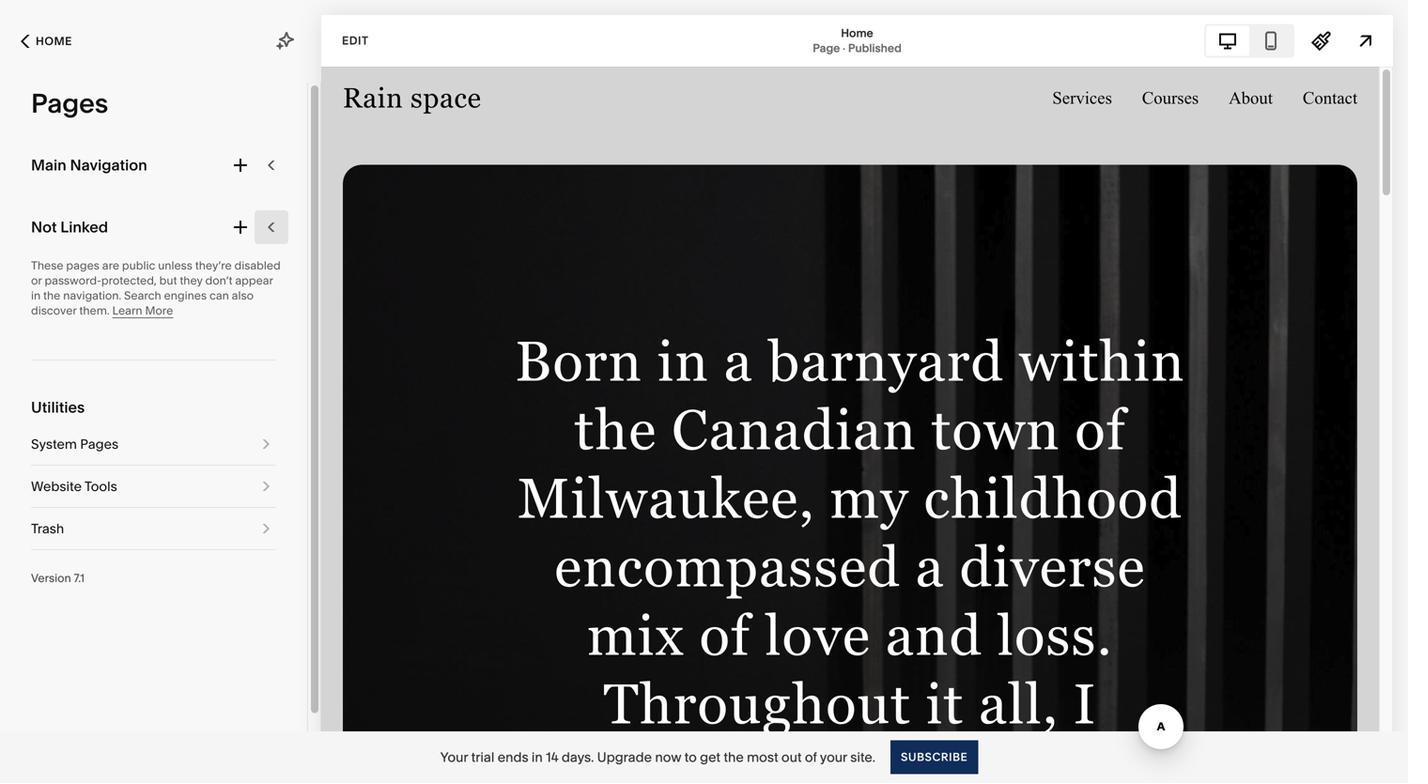 Task type: describe. For each thing, give the bounding box(es) containing it.
page
[[813, 41, 840, 55]]

learn more link
[[112, 304, 173, 319]]

0 vertical spatial pages
[[31, 87, 108, 119]]

subscribe button
[[891, 741, 978, 775]]

published
[[848, 41, 902, 55]]

your
[[440, 750, 468, 766]]

home for home page · published
[[841, 26, 874, 40]]

appear
[[235, 274, 273, 288]]

main navigation
[[31, 156, 147, 174]]

unless
[[158, 259, 193, 273]]

in inside "these pages are public unless they're disabled or password-protected, but they don't appear in the navigation. search engines can also discover them."
[[31, 289, 41, 303]]

to
[[685, 750, 697, 766]]

1 horizontal spatial in
[[532, 750, 543, 766]]

website tools
[[31, 479, 117, 495]]

they're
[[195, 259, 232, 273]]

learn more
[[112, 304, 173, 318]]

tools
[[84, 479, 117, 495]]

home page · published
[[813, 26, 902, 55]]

navigation
[[70, 156, 147, 174]]

these pages are public unless they're disabled or password-protected, but they don't appear in the navigation. search engines can also discover them.
[[31, 259, 281, 318]]

add a new page to the "not linked" navigation group image
[[230, 217, 251, 238]]

utilities
[[31, 398, 85, 417]]

system pages button
[[31, 424, 276, 465]]

also
[[232, 289, 254, 303]]

get
[[700, 750, 721, 766]]

website
[[31, 479, 82, 495]]

or
[[31, 274, 42, 288]]

7.1
[[74, 572, 85, 585]]

engines
[[164, 289, 207, 303]]

password-
[[45, 274, 101, 288]]

can
[[210, 289, 229, 303]]

days.
[[562, 750, 594, 766]]

1 vertical spatial the
[[724, 750, 744, 766]]

home button
[[0, 21, 93, 62]]

these
[[31, 259, 63, 273]]

out
[[782, 750, 802, 766]]

trash button
[[31, 508, 276, 550]]

upgrade
[[597, 750, 652, 766]]

navigation.
[[63, 289, 121, 303]]

are
[[102, 259, 119, 273]]



Task type: locate. For each thing, give the bounding box(es) containing it.
them.
[[79, 304, 110, 318]]

discover
[[31, 304, 77, 318]]

don't
[[205, 274, 233, 288]]

subscribe
[[901, 751, 968, 764]]

pages up main navigation
[[31, 87, 108, 119]]

home
[[841, 26, 874, 40], [36, 34, 72, 48]]

tab list
[[1207, 26, 1293, 56]]

pages up tools
[[80, 436, 118, 452]]

but
[[159, 274, 177, 288]]

system
[[31, 436, 77, 452]]

version
[[31, 572, 71, 585]]

14
[[546, 750, 559, 766]]

protected,
[[101, 274, 157, 288]]

pages
[[31, 87, 108, 119], [80, 436, 118, 452]]

·
[[843, 41, 846, 55]]

trash
[[31, 521, 64, 537]]

they
[[180, 274, 203, 288]]

1 vertical spatial pages
[[80, 436, 118, 452]]

more
[[145, 304, 173, 318]]

1 horizontal spatial the
[[724, 750, 744, 766]]

main
[[31, 156, 66, 174]]

home inside home page · published
[[841, 26, 874, 40]]

version 7.1
[[31, 572, 85, 585]]

1 horizontal spatial home
[[841, 26, 874, 40]]

ends
[[498, 750, 529, 766]]

website tools button
[[31, 466, 276, 507]]

home inside button
[[36, 34, 72, 48]]

your trial ends in 14 days. upgrade now to get the most out of your site.
[[440, 750, 876, 766]]

the inside "these pages are public unless they're disabled or password-protected, but they don't appear in the navigation. search engines can also discover them."
[[43, 289, 60, 303]]

not
[[31, 218, 57, 236]]

0 horizontal spatial in
[[31, 289, 41, 303]]

learn
[[112, 304, 142, 318]]

home for home
[[36, 34, 72, 48]]

in
[[31, 289, 41, 303], [532, 750, 543, 766]]

add a new page to the "main navigation" group image
[[230, 155, 251, 176]]

not linked
[[31, 218, 108, 236]]

1 vertical spatial in
[[532, 750, 543, 766]]

search
[[124, 289, 161, 303]]

system pages
[[31, 436, 118, 452]]

your
[[820, 750, 848, 766]]

most
[[747, 750, 779, 766]]

0 horizontal spatial home
[[36, 34, 72, 48]]

in down or
[[31, 289, 41, 303]]

edit button
[[330, 23, 381, 58]]

0 horizontal spatial the
[[43, 289, 60, 303]]

the up discover
[[43, 289, 60, 303]]

disabled
[[234, 259, 281, 273]]

0 vertical spatial in
[[31, 289, 41, 303]]

the
[[43, 289, 60, 303], [724, 750, 744, 766]]

pages
[[66, 259, 100, 273]]

trial
[[471, 750, 495, 766]]

of
[[805, 750, 817, 766]]

linked
[[60, 218, 108, 236]]

in left '14'
[[532, 750, 543, 766]]

site.
[[851, 750, 876, 766]]

the right get
[[724, 750, 744, 766]]

0 vertical spatial the
[[43, 289, 60, 303]]

now
[[655, 750, 681, 766]]

edit
[[342, 34, 369, 47]]

pages inside button
[[80, 436, 118, 452]]

public
[[122, 259, 155, 273]]



Task type: vqa. For each thing, say whether or not it's contained in the screenshot.
2nd Recommended from the top of the page
no



